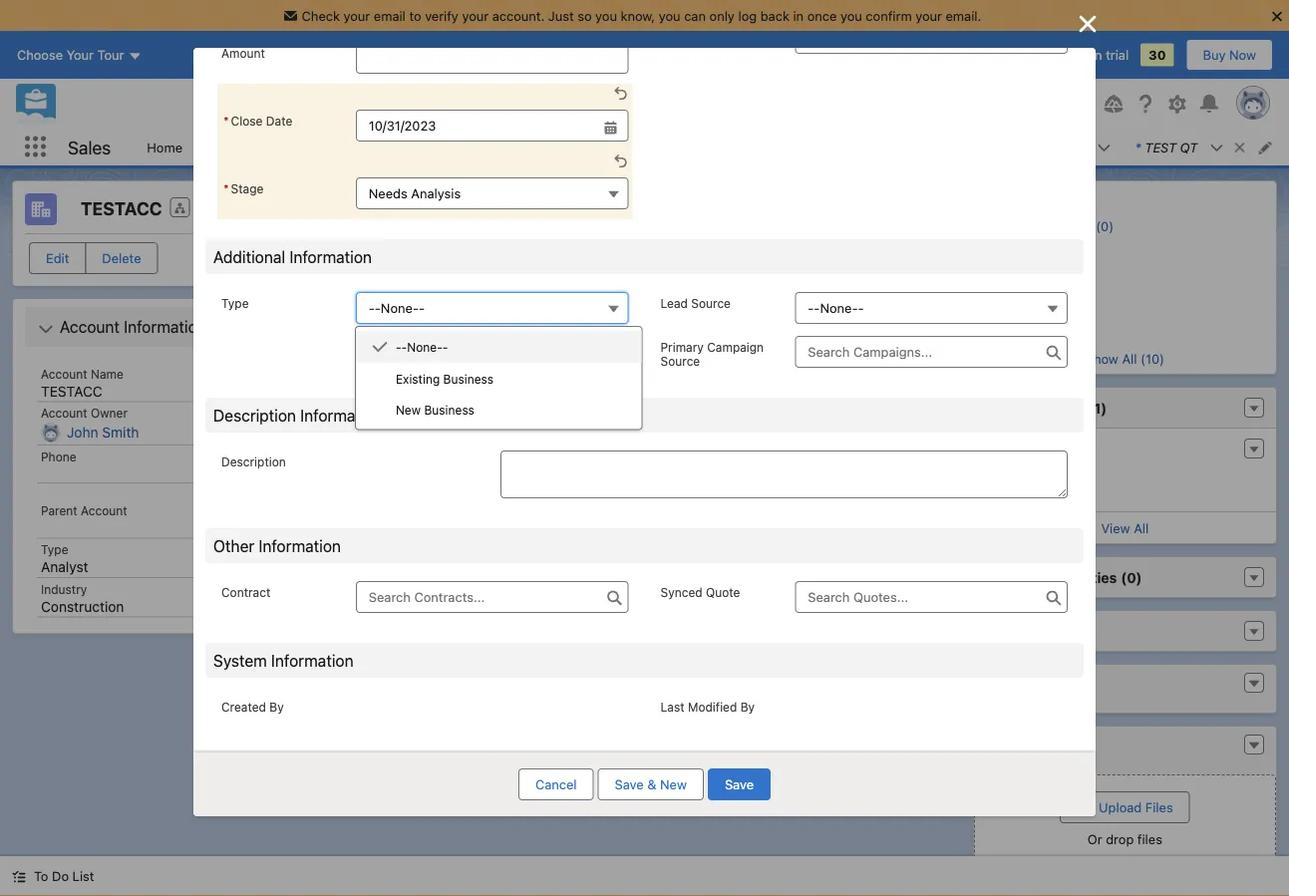 Task type: vqa. For each thing, say whether or not it's contained in the screenshot.
4th JSmit link from the bottom of the list1 GRID
no



Task type: describe. For each thing, give the bounding box(es) containing it.
edit button
[[29, 242, 86, 274]]

opportunities inside opportunities link
[[503, 140, 586, 155]]

* stage needs analysis
[[223, 181, 461, 201]]

sales link
[[528, 189, 570, 229]]

new button for orders (0)
[[874, 545, 933, 575]]

view for contacts icon
[[1101, 521, 1130, 536]]

3 you from the left
[[841, 8, 862, 23]]

contacts for contacts (1)
[[1022, 400, 1084, 416]]

just
[[548, 8, 574, 23]]

orders (0)
[[390, 552, 463, 569]]

0 vertical spatial all
[[1122, 351, 1137, 366]]

contacts grid
[[342, 305, 955, 368]]

name cell
[[426, 305, 546, 339]]

&
[[647, 777, 657, 792]]

buy now
[[1203, 47, 1257, 62]]

all for contacts image
[[653, 376, 669, 391]]

view all link for contacts icon
[[974, 512, 1276, 543]]

contacts (1)
[[1022, 400, 1107, 416]]

view for contacts image
[[621, 376, 650, 391]]

show all (10) link
[[1086, 351, 1165, 366]]

calendar link
[[624, 129, 702, 166]]

account information
[[60, 318, 206, 337]]

description for description
[[221, 455, 286, 469]]

log
[[738, 8, 757, 23]]

opportunities (0) link
[[1010, 218, 1114, 234]]

--none-- inside '--none--' option
[[396, 341, 448, 355]]

1 vertical spatial phone
[[41, 450, 76, 464]]

drop
[[1106, 832, 1134, 847]]

ago
[[511, 278, 532, 292]]

leave feedback link
[[922, 47, 1019, 62]]

text default image inside to do list button
[[12, 870, 26, 884]]

opportunities list item
[[491, 129, 624, 166]]

1 by from the left
[[270, 700, 284, 714]]

information for additional information
[[290, 247, 372, 266]]

cancel
[[535, 777, 577, 792]]

30
[[1149, 47, 1166, 62]]

* test qt
[[1135, 140, 1198, 155]]

(10)
[[1141, 351, 1165, 366]]

save button
[[708, 769, 771, 801]]

2
[[452, 278, 459, 292]]

industry
[[41, 582, 87, 596]]

title button
[[785, 305, 905, 337]]

contacts for contacts
[[399, 140, 453, 155]]

john smith
[[67, 424, 139, 441]]

Description text field
[[501, 451, 1068, 499]]

test contact element
[[974, 437, 1276, 505]]

feedback
[[960, 47, 1019, 62]]

orders image for orders
[[354, 548, 378, 572]]

sales tab panel
[[341, 229, 955, 647]]

none- inside 'lead source --none--'
[[820, 301, 858, 316]]

description information
[[213, 406, 383, 425]]

none- inside type button
[[381, 301, 419, 316]]

leave
[[922, 47, 957, 62]]

opportunities for opportunities image
[[390, 429, 486, 445]]

email
[[374, 8, 406, 23]]

buy now button
[[1186, 39, 1273, 71]]

leads link
[[194, 129, 254, 166]]

list containing home
[[135, 129, 1289, 166]]

contacts list item
[[387, 129, 491, 166]]

all for contacts icon
[[1134, 521, 1149, 536]]

partners (0) link
[[1010, 299, 1082, 315]]

information for other information
[[259, 537, 341, 555]]

edit type image
[[272, 560, 286, 574]]

Type button
[[356, 292, 629, 324]]

0 vertical spatial files
[[1022, 743, 1054, 759]]

contract
[[221, 585, 271, 599]]

action image
[[905, 305, 955, 337]]

0 horizontal spatial list item
[[217, 84, 633, 152]]

contacts status
[[354, 278, 400, 292]]

information for system information
[[271, 651, 354, 670]]

orders
[[390, 552, 437, 569]]

account for account information
[[60, 318, 120, 337]]

title
[[793, 314, 822, 329]]

title cell
[[785, 305, 905, 339]]

orders (0) link
[[1010, 272, 1073, 288]]

phone inside button
[[554, 314, 594, 329]]

1 cases image from the top
[[986, 326, 1000, 340]]

save & new
[[615, 777, 687, 792]]

files element
[[973, 726, 1277, 866]]

opportunities (0) for opportunities image
[[390, 429, 511, 445]]

2 vertical spatial test
[[988, 441, 1020, 456]]

partners
[[390, 614, 449, 631]]

delete
[[102, 251, 141, 266]]

details
[[443, 200, 492, 219]]

contracts (0) link
[[1010, 245, 1091, 261]]

details link
[[443, 189, 492, 229]]

needs analysis list item
[[217, 152, 633, 219]]

0 vertical spatial type
[[221, 296, 249, 310]]

1 your from the left
[[344, 8, 370, 23]]

cell right text default image
[[394, 305, 426, 339]]

phone cell
[[546, 305, 665, 339]]

name inside button
[[434, 314, 471, 329]]

Stage, Needs Analysis button
[[356, 178, 629, 209]]

save for save & new
[[615, 777, 644, 792]]

opportunities link
[[491, 129, 598, 166]]

contracts (0)
[[1010, 245, 1091, 260]]

list box containing --none--
[[355, 326, 643, 430]]

edit
[[46, 251, 69, 266]]

leads list item
[[194, 129, 280, 166]]

last
[[661, 700, 685, 714]]

new business
[[396, 404, 475, 418]]

0 horizontal spatial name
[[91, 367, 123, 381]]

marketing link
[[606, 189, 678, 229]]

save & new button
[[598, 769, 704, 801]]

search...
[[453, 96, 507, 111]]

to
[[34, 869, 48, 884]]

now
[[1230, 47, 1257, 62]]

email cell
[[665, 305, 785, 339]]

needs
[[369, 186, 408, 201]]

description for description information
[[213, 406, 296, 425]]

synced
[[661, 585, 703, 599]]

0 vertical spatial sales
[[68, 136, 111, 158]]

campaign
[[707, 340, 764, 354]]

show all (10)
[[1086, 351, 1165, 366]]

additional
[[213, 247, 285, 266]]

* for * test qt
[[1135, 140, 1141, 155]]

new button for opportunities (0)
[[874, 421, 935, 453]]

1 you from the left
[[595, 8, 617, 23]]

created
[[221, 700, 266, 714]]

upload
[[1099, 800, 1142, 815]]

home link
[[135, 129, 194, 166]]

new inside button
[[660, 777, 687, 792]]

updated
[[400, 278, 449, 292]]

show
[[1086, 351, 1119, 366]]

check
[[302, 8, 340, 23]]

files
[[1138, 832, 1163, 847]]

verify
[[425, 8, 459, 23]]

contacts link
[[387, 129, 465, 166]]

--none-- inside type button
[[369, 301, 425, 316]]

contacts image
[[986, 396, 1010, 420]]

1 item • updated 2 minutes ago
[[354, 278, 532, 292]]

text default image inside list item
[[1233, 141, 1247, 155]]

last modified by
[[661, 700, 755, 714]]

none- inside option
[[407, 341, 443, 355]]

save for save
[[725, 777, 754, 792]]

account information button
[[29, 311, 299, 343]]

edit parent account image
[[272, 521, 286, 535]]

source inside 'lead source --none--'
[[691, 296, 731, 310]]

to do list button
[[0, 857, 106, 897]]

additional information
[[213, 247, 372, 266]]

john
[[67, 424, 98, 441]]

delete button
[[85, 242, 158, 274]]

parent
[[41, 504, 77, 518]]

partners (0)
[[1010, 299, 1082, 314]]

business for new business
[[424, 404, 475, 418]]

test inside list item
[[1145, 140, 1177, 155]]

cancel button
[[519, 769, 594, 801]]



Task type: locate. For each thing, give the bounding box(es) containing it.
0 horizontal spatial by
[[270, 700, 284, 714]]

other information
[[213, 537, 341, 555]]

0 horizontal spatial test
[[436, 346, 468, 361]]

all inside sales "tab panel"
[[653, 376, 669, 391]]

you left can
[[659, 8, 681, 23]]

0 horizontal spatial sales
[[68, 136, 111, 158]]

2 vertical spatial new button
[[874, 545, 933, 575]]

list item up analysis
[[217, 84, 633, 152]]

1 vertical spatial files
[[1146, 800, 1173, 815]]

1 vertical spatial description
[[221, 455, 286, 469]]

1 vertical spatial test contact link
[[988, 441, 1085, 457]]

system information
[[213, 651, 354, 670]]

all down test contact element
[[1134, 521, 1149, 536]]

account up account owner
[[41, 367, 87, 381]]

0 horizontal spatial files
[[1022, 743, 1054, 759]]

0 vertical spatial description
[[213, 406, 296, 425]]

testacc up delete button
[[81, 198, 162, 219]]

0 horizontal spatial contact
[[472, 346, 533, 361]]

view down test contact element
[[1101, 521, 1130, 536]]

orders image inside sales "tab panel"
[[354, 548, 378, 572]]

files (0)
[[1022, 743, 1079, 759]]

none- up "existing"
[[407, 341, 443, 355]]

cell
[[394, 305, 426, 339], [546, 339, 665, 367], [665, 339, 785, 367], [785, 339, 905, 367]]

0 horizontal spatial type
[[41, 543, 68, 557]]

1 horizontal spatial name
[[434, 314, 471, 329]]

information down text default image
[[300, 406, 383, 425]]

* for * stage needs analysis
[[223, 181, 229, 195]]

account inside dropdown button
[[60, 318, 120, 337]]

2 save from the left
[[725, 777, 754, 792]]

sales
[[68, 136, 111, 158], [528, 200, 570, 219]]

new
[[396, 404, 421, 418], [891, 429, 918, 444], [890, 491, 917, 506], [890, 553, 917, 568], [660, 777, 687, 792]]

opportunities
[[503, 140, 586, 155], [390, 429, 486, 445], [1022, 569, 1117, 586]]

1 horizontal spatial opportunities
[[503, 140, 586, 155]]

view all for contacts icon
[[1101, 521, 1149, 536]]

1 vertical spatial *
[[1135, 140, 1141, 155]]

row number cell
[[342, 305, 394, 339]]

0 horizontal spatial contacts
[[399, 140, 453, 155]]

information for account information
[[124, 318, 206, 337]]

information down delete button
[[124, 318, 206, 337]]

list
[[135, 129, 1289, 166]]

view all link
[[342, 367, 947, 399], [974, 512, 1276, 543]]

text default image inside account information dropdown button
[[38, 321, 54, 337]]

edit account name image
[[272, 384, 286, 398]]

opportunities (0) inside sales "tab panel"
[[390, 429, 511, 445]]

save left &
[[615, 777, 644, 792]]

None text field
[[356, 110, 629, 142]]

information right system
[[271, 651, 354, 670]]

0 horizontal spatial opportunities
[[390, 429, 486, 445]]

phone up '--none--' option
[[554, 314, 594, 329]]

or
[[1088, 832, 1103, 847]]

0 horizontal spatial view all link
[[342, 367, 947, 399]]

account up john at top
[[41, 406, 87, 420]]

2 horizontal spatial your
[[916, 8, 942, 23]]

test left the 'qt' at the right top of page
[[1145, 140, 1177, 155]]

activity link
[[353, 189, 407, 229]]

0 horizontal spatial in
[[793, 8, 804, 23]]

group containing *
[[221, 110, 629, 142]]

tab list containing activity
[[341, 189, 948, 229]]

1 vertical spatial --none--
[[396, 341, 448, 355]]

1 vertical spatial cases image
[[986, 619, 1010, 643]]

opportunities inside sales "tab panel"
[[390, 429, 486, 445]]

1 horizontal spatial contact
[[1024, 441, 1085, 456]]

upload files
[[1099, 800, 1173, 815]]

can
[[684, 8, 706, 23]]

check your email to verify your account. just so you know, you can only log back in once you confirm your email.
[[302, 8, 982, 23]]

cases image down opportunities icon
[[986, 619, 1010, 643]]

trial
[[1106, 47, 1129, 62]]

0 vertical spatial view all link
[[342, 367, 947, 399]]

account for account name
[[41, 367, 87, 381]]

--none-- up "existing"
[[396, 341, 448, 355]]

activity
[[353, 200, 407, 219]]

cell down title button
[[785, 339, 905, 367]]

row number image
[[342, 305, 394, 337]]

2 new button from the top
[[874, 484, 933, 514]]

analyst
[[41, 559, 88, 575]]

text default image
[[372, 339, 388, 355]]

text default image
[[1233, 141, 1247, 155], [38, 321, 54, 337], [1248, 677, 1262, 691], [1248, 739, 1262, 753], [12, 870, 26, 884]]

source up email
[[691, 296, 731, 310]]

cases (0) link
[[1010, 326, 1068, 342]]

0 horizontal spatial save
[[615, 777, 644, 792]]

0 vertical spatial name
[[434, 314, 471, 329]]

0 vertical spatial new button
[[874, 421, 935, 453]]

opportunities right opportunities icon
[[1022, 569, 1117, 586]]

view all link for contacts image
[[342, 367, 947, 399]]

business for existing business
[[443, 372, 494, 386]]

back
[[761, 8, 790, 23]]

all left (10)
[[1122, 351, 1137, 366]]

information for description information
[[300, 406, 383, 425]]

view all link inside sales "tab panel"
[[342, 367, 947, 399]]

do
[[52, 869, 69, 884]]

test
[[1145, 140, 1177, 155], [436, 346, 468, 361], [988, 441, 1020, 456]]

email
[[673, 314, 708, 329]]

0 vertical spatial view all
[[621, 376, 669, 391]]

phone
[[554, 314, 594, 329], [41, 450, 76, 464]]

view all for contacts image
[[621, 376, 669, 391]]

you
[[595, 8, 617, 23], [659, 8, 681, 23], [841, 8, 862, 23]]

information up 1
[[290, 247, 372, 266]]

cases image
[[986, 326, 1000, 340], [986, 619, 1010, 643]]

1 horizontal spatial your
[[462, 8, 489, 23]]

Amount text field
[[356, 42, 629, 74]]

1 vertical spatial opportunities (0)
[[1022, 569, 1142, 586]]

1 vertical spatial type
[[41, 543, 68, 557]]

email.
[[946, 8, 982, 23]]

1 horizontal spatial save
[[725, 777, 754, 792]]

1 horizontal spatial view
[[1101, 521, 1130, 536]]

1 vertical spatial test contact
[[988, 441, 1085, 456]]

view all link down primary
[[342, 367, 947, 399]]

0 horizontal spatial test contact
[[436, 346, 533, 361]]

2 cases image from the top
[[986, 619, 1010, 643]]

1 horizontal spatial you
[[659, 8, 681, 23]]

none- down •
[[381, 301, 419, 316]]

1 vertical spatial business
[[424, 404, 475, 418]]

1 horizontal spatial sales
[[528, 200, 570, 219]]

none-
[[381, 301, 419, 316], [820, 301, 858, 316], [407, 341, 443, 355]]

tab list
[[341, 189, 948, 229]]

2 your from the left
[[462, 8, 489, 23]]

0 vertical spatial phone
[[554, 314, 594, 329]]

test inside contacts grid
[[436, 346, 468, 361]]

1 horizontal spatial test
[[988, 441, 1020, 456]]

inverse image
[[1076, 12, 1100, 36]]

(0) inside files "element"
[[1058, 743, 1079, 759]]

0 vertical spatial orders image
[[986, 272, 1000, 286]]

email button
[[665, 305, 785, 337]]

sales inside tab list
[[528, 200, 570, 219]]

source down email
[[661, 354, 700, 368]]

information down edit parent account image
[[259, 537, 341, 555]]

business down '--none--' option
[[443, 372, 494, 386]]

contacts up analysis
[[399, 140, 453, 155]]

source inside primary campaign source
[[661, 354, 700, 368]]

0 horizontal spatial phone
[[41, 450, 76, 464]]

primary campaign source
[[661, 340, 764, 368]]

0 vertical spatial contact
[[472, 346, 533, 361]]

0 vertical spatial test contact
[[436, 346, 533, 361]]

1 horizontal spatial contacts
[[1022, 400, 1084, 416]]

1 vertical spatial view
[[1101, 521, 1130, 536]]

sales down opportunities link at the top left
[[528, 200, 570, 219]]

0 horizontal spatial orders image
[[354, 548, 378, 572]]

orders image left the orders (0)
[[986, 272, 1000, 286]]

Synced Quote text field
[[795, 581, 1068, 613]]

account up account name
[[60, 318, 120, 337]]

cell down email button on the right top
[[665, 339, 785, 367]]

test down contacts icon
[[988, 441, 1020, 456]]

in right left
[[1092, 47, 1103, 62]]

view all down test contact element
[[1101, 521, 1149, 536]]

account owner
[[41, 406, 128, 420]]

or drop files
[[1088, 832, 1163, 847]]

2 vertical spatial all
[[1134, 521, 1149, 536]]

2 horizontal spatial test
[[1145, 140, 1177, 155]]

test contact link down name cell
[[436, 346, 533, 362]]

1 vertical spatial contact
[[1024, 441, 1085, 456]]

1 horizontal spatial by
[[741, 700, 755, 714]]

1 vertical spatial new button
[[874, 484, 933, 514]]

opportunities down new business
[[390, 429, 486, 445]]

all
[[1122, 351, 1137, 366], [653, 376, 669, 391], [1134, 521, 1149, 536]]

cell down phone button
[[546, 339, 665, 367]]

save down modified
[[725, 777, 754, 792]]

minutes
[[463, 278, 507, 292]]

* close date
[[223, 114, 293, 128]]

business down existing business
[[424, 404, 475, 418]]

view down contacts grid
[[621, 376, 650, 391]]

0 vertical spatial contacts
[[399, 140, 453, 155]]

0 vertical spatial opportunities (0)
[[390, 429, 511, 445]]

1 vertical spatial in
[[1092, 47, 1103, 62]]

1 vertical spatial test
[[436, 346, 468, 361]]

contact down contacts (1)
[[1024, 441, 1085, 456]]

contact down name cell
[[472, 346, 533, 361]]

2 horizontal spatial opportunities
[[1022, 569, 1117, 586]]

you right once
[[841, 8, 862, 23]]

your left email. in the right of the page
[[916, 8, 942, 23]]

test contact link inside contacts grid
[[436, 346, 533, 362]]

--none-- down •
[[369, 301, 425, 316]]

1 vertical spatial name
[[91, 367, 123, 381]]

0 vertical spatial *
[[223, 114, 229, 128]]

account partner image
[[354, 610, 378, 634]]

Contract text field
[[356, 581, 629, 613]]

orders image for orders (0)
[[986, 272, 1000, 286]]

testacc down account name
[[41, 383, 103, 399]]

account right parent
[[81, 504, 127, 518]]

0 horizontal spatial view
[[621, 376, 650, 391]]

orders image left orders
[[354, 548, 378, 572]]

1 horizontal spatial files
[[1146, 800, 1173, 815]]

name button
[[426, 305, 546, 337]]

description down edit account name 'icon'
[[213, 406, 296, 425]]

construction
[[41, 598, 124, 615]]

1 horizontal spatial test contact
[[988, 441, 1085, 456]]

0 vertical spatial testacc
[[81, 198, 162, 219]]

view all
[[621, 376, 669, 391], [1101, 521, 1149, 536]]

phone down john at top
[[41, 450, 76, 464]]

group inside list item
[[221, 110, 629, 142]]

your
[[344, 8, 370, 23], [462, 8, 489, 23], [916, 8, 942, 23]]

list item down buy
[[1123, 129, 1256, 166]]

name
[[434, 314, 471, 329], [91, 367, 123, 381]]

1 horizontal spatial orders image
[[986, 272, 1000, 286]]

2 by from the left
[[741, 700, 755, 714]]

0 vertical spatial view
[[621, 376, 650, 391]]

your left email
[[344, 8, 370, 23]]

test contact link down contacts (1)
[[988, 441, 1085, 457]]

orders image
[[986, 272, 1000, 286], [354, 548, 378, 572]]

1 horizontal spatial view all
[[1101, 521, 1149, 536]]

group
[[221, 110, 629, 142]]

close
[[231, 114, 263, 128]]

-
[[369, 301, 375, 316], [375, 301, 381, 316], [419, 301, 425, 316], [808, 301, 814, 316], [814, 301, 820, 316], [858, 301, 864, 316], [396, 341, 402, 355], [401, 341, 407, 355], [443, 341, 448, 355]]

Primary Campaign Source text field
[[795, 336, 1068, 368]]

contact inside test contact element
[[1024, 441, 1085, 456]]

1
[[354, 278, 360, 292]]

name up owner
[[91, 367, 123, 381]]

1 horizontal spatial test contact link
[[988, 441, 1085, 457]]

account for account owner
[[41, 406, 87, 420]]

only
[[710, 8, 735, 23]]

* for * close date
[[223, 114, 229, 128]]

new button
[[874, 421, 935, 453], [874, 484, 933, 514], [874, 545, 933, 575]]

parent account
[[41, 504, 127, 518]]

0 vertical spatial --none--
[[369, 301, 425, 316]]

action cell
[[905, 305, 955, 339]]

left
[[1069, 47, 1088, 62]]

0 vertical spatial cases image
[[986, 326, 1000, 340]]

description
[[213, 406, 296, 425], [221, 455, 286, 469]]

marketing
[[606, 200, 678, 219]]

by right modified
[[741, 700, 755, 714]]

your right the verify
[[462, 8, 489, 23]]

1 horizontal spatial view all link
[[974, 512, 1276, 543]]

opportunities (0) down new business
[[390, 429, 511, 445]]

* left close on the top of page
[[223, 114, 229, 128]]

0 horizontal spatial you
[[595, 8, 617, 23]]

0 horizontal spatial your
[[344, 8, 370, 23]]

0 vertical spatial opportunities
[[503, 140, 586, 155]]

opportunities for opportunities icon
[[1022, 569, 1117, 586]]

description down description information
[[221, 455, 286, 469]]

opportunities image
[[354, 425, 378, 449]]

2 vertical spatial *
[[223, 181, 229, 195]]

view
[[621, 376, 650, 391], [1101, 521, 1130, 536]]

view all inside sales "tab panel"
[[621, 376, 669, 391]]

* left stage
[[223, 181, 229, 195]]

3 your from the left
[[916, 8, 942, 23]]

opportunities image
[[986, 565, 1010, 589]]

all down primary
[[653, 376, 669, 391]]

phone:
[[986, 488, 1028, 503]]

test contact inside contacts grid
[[436, 346, 533, 361]]

name down 2
[[434, 314, 471, 329]]

1 vertical spatial all
[[653, 376, 669, 391]]

0 vertical spatial in
[[793, 8, 804, 23]]

account image
[[25, 193, 57, 225]]

list item
[[217, 84, 633, 152], [1123, 129, 1256, 166]]

other
[[213, 537, 254, 555]]

none- left action image
[[820, 301, 858, 316]]

buy
[[1203, 47, 1226, 62]]

information inside account information dropdown button
[[124, 318, 206, 337]]

partners (0)
[[390, 614, 474, 631]]

1 vertical spatial opportunities
[[390, 429, 486, 445]]

opportunities (0) right opportunities icon
[[1022, 569, 1142, 586]]

text default image inside files "element"
[[1248, 739, 1262, 753]]

in
[[793, 8, 804, 23], [1092, 47, 1103, 62]]

contacts image
[[354, 246, 378, 270]]

test contact
[[436, 346, 533, 361], [988, 441, 1085, 456]]

3 new button from the top
[[874, 545, 933, 575]]

2 horizontal spatial you
[[841, 8, 862, 23]]

2 you from the left
[[659, 8, 681, 23]]

date
[[266, 114, 293, 128]]

(1)
[[1088, 400, 1107, 416]]

type up analyst
[[41, 543, 68, 557]]

existing
[[396, 372, 440, 386]]

Lead Source button
[[795, 292, 1068, 324]]

analysis
[[411, 186, 461, 201]]

lead source --none--
[[661, 296, 864, 316]]

1 vertical spatial orders image
[[354, 548, 378, 572]]

--none-- option
[[356, 331, 642, 363]]

0 horizontal spatial opportunities (0)
[[390, 429, 511, 445]]

0 vertical spatial test
[[1145, 140, 1177, 155]]

--none--
[[369, 301, 425, 316], [396, 341, 448, 355]]

cases image left cases (0)
[[986, 326, 1000, 340]]

contacts inside "link"
[[399, 140, 453, 155]]

1 new button from the top
[[874, 421, 935, 453]]

1 horizontal spatial opportunities (0)
[[1022, 569, 1142, 586]]

by
[[270, 700, 284, 714], [741, 700, 755, 714]]

opportunities (0) for opportunities icon
[[1022, 569, 1142, 586]]

contact inside contacts grid
[[472, 346, 533, 361]]

1 vertical spatial source
[[661, 354, 700, 368]]

orders (0)
[[1010, 272, 1073, 287]]

1 vertical spatial view all link
[[974, 512, 1276, 543]]

you right so
[[595, 8, 617, 23]]

0 horizontal spatial view all
[[621, 376, 669, 391]]

test contact down contacts (1)
[[988, 441, 1085, 456]]

quote
[[706, 585, 740, 599]]

smith
[[102, 424, 139, 441]]

test up existing business
[[436, 346, 468, 361]]

view all link down test contact element
[[974, 512, 1276, 543]]

existing business
[[396, 372, 494, 386]]

in right back
[[793, 8, 804, 23]]

view inside sales "tab panel"
[[621, 376, 650, 391]]

list box
[[355, 326, 643, 430]]

1 vertical spatial sales
[[528, 200, 570, 219]]

•
[[391, 278, 397, 292]]

1 horizontal spatial phone
[[554, 314, 594, 329]]

owner
[[91, 406, 128, 420]]

view all down contacts grid
[[621, 376, 669, 391]]

lead
[[661, 296, 688, 310]]

type down additional
[[221, 296, 249, 310]]

days left in trial
[[1035, 47, 1129, 62]]

0 vertical spatial source
[[691, 296, 731, 310]]

0 vertical spatial test contact link
[[436, 346, 533, 362]]

opportunities up sales link
[[503, 140, 586, 155]]

0 horizontal spatial test contact link
[[436, 346, 533, 362]]

test contact down name cell
[[436, 346, 533, 361]]

by right created
[[270, 700, 284, 714]]

1 horizontal spatial in
[[1092, 47, 1103, 62]]

phone button
[[546, 305, 665, 337]]

account name
[[41, 367, 123, 381]]

to do list
[[34, 869, 94, 884]]

1 horizontal spatial list item
[[1123, 129, 1256, 166]]

* left the 'qt' at the right top of page
[[1135, 140, 1141, 155]]

* inside the * stage needs analysis
[[223, 181, 229, 195]]

sales left home
[[68, 136, 111, 158]]

1 vertical spatial testacc
[[41, 383, 103, 399]]

1 save from the left
[[615, 777, 644, 792]]

contacts left (1)
[[1022, 400, 1084, 416]]

search... button
[[414, 88, 813, 120]]

0 vertical spatial business
[[443, 372, 494, 386]]

leads
[[206, 140, 242, 155]]

1 horizontal spatial type
[[221, 296, 249, 310]]

1 vertical spatial view all
[[1101, 521, 1149, 536]]



